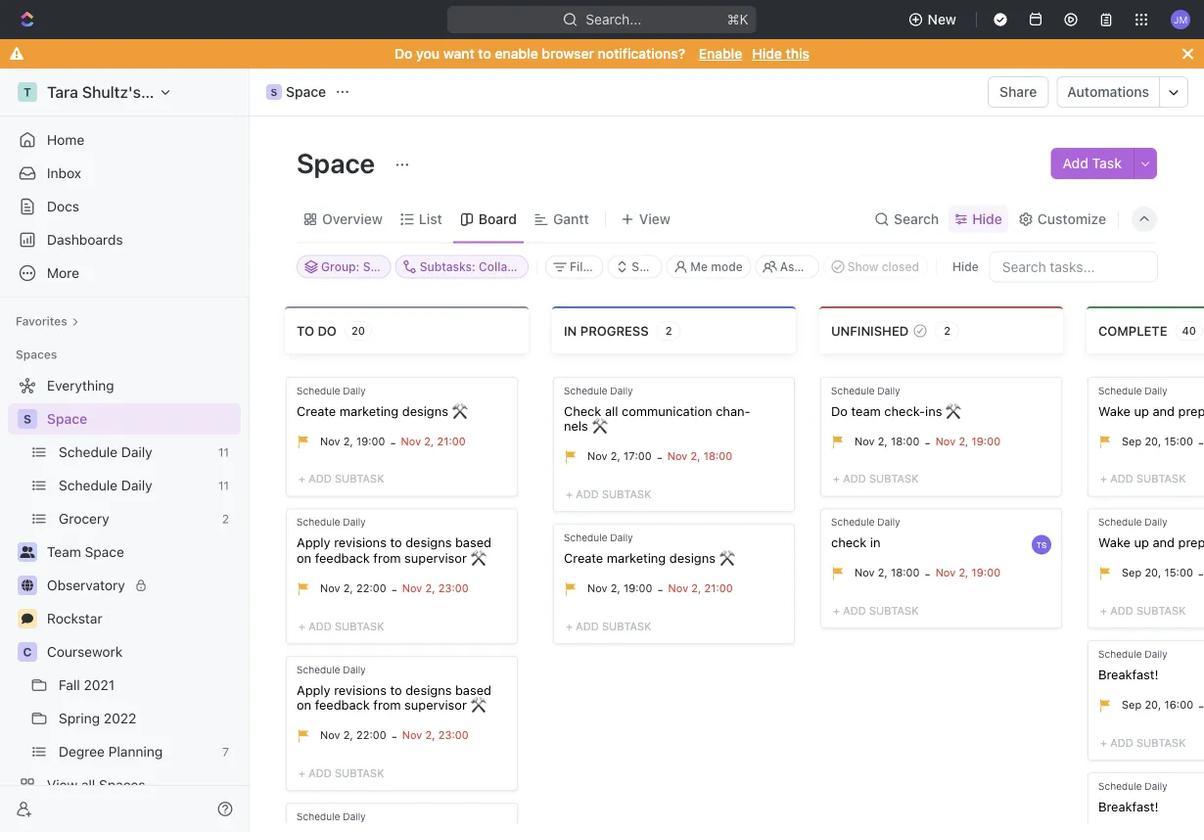 Task type: locate. For each thing, give the bounding box(es) containing it.
1 vertical spatial do
[[832, 403, 848, 418]]

0 horizontal spatial 21:00
[[437, 434, 466, 447]]

2 vertical spatial hide
[[953, 260, 979, 274]]

wake down complete at the right top of page
[[1099, 403, 1131, 418]]

nov 2 , 18:00 - nov 2 , 19:00 for in
[[855, 566, 1001, 581]]

1 vertical spatial 22:00
[[356, 729, 387, 741]]

schedule daily link
[[59, 437, 210, 468], [59, 470, 210, 501]]

1 vertical spatial revisions
[[334, 682, 387, 697]]

favorites button
[[8, 310, 87, 333]]

18:00 for do
[[891, 434, 920, 447]]

0 horizontal spatial view
[[47, 777, 78, 793]]

on
[[297, 550, 312, 565], [297, 697, 312, 712]]

tree containing everything
[[8, 370, 241, 833]]

1 apply from the top
[[297, 535, 331, 550]]

gantt link
[[549, 206, 589, 233]]

space, , element
[[266, 84, 282, 100], [18, 409, 37, 429]]

overview
[[322, 211, 383, 227]]

⚒️ inside schedule daily do team check-ins ⚒️
[[946, 403, 959, 418]]

view button
[[614, 206, 678, 233]]

⚒️ inside the 'schedule daily check all communication chan nels ⚒️'
[[592, 418, 605, 433]]

assignees
[[780, 260, 838, 274]]

2 horizontal spatial all
[[605, 403, 618, 418]]

0 vertical spatial schedule daily wake up and prep
[[1099, 384, 1205, 418]]

1 vertical spatial from
[[374, 697, 401, 712]]

spring 2022 link
[[59, 703, 237, 735]]

0 vertical spatial 18:00
[[891, 434, 920, 447]]

s inside s space
[[271, 86, 278, 97]]

0 vertical spatial up
[[1135, 403, 1150, 418]]

tree
[[8, 370, 241, 833]]

17:00
[[624, 450, 652, 462]]

19:00
[[356, 434, 385, 447], [972, 434, 1001, 447], [972, 566, 1001, 579], [624, 582, 653, 594]]

comment image
[[22, 613, 33, 625]]

⚒️
[[452, 403, 465, 418], [946, 403, 959, 418], [592, 418, 605, 433], [471, 550, 483, 565], [719, 550, 732, 565], [471, 697, 483, 712]]

supervisor
[[405, 550, 467, 565], [405, 697, 467, 712]]

16:00
[[1165, 698, 1194, 711]]

tara
[[47, 83, 78, 101]]

+
[[299, 472, 306, 485], [834, 472, 840, 485], [1101, 472, 1108, 485], [566, 487, 573, 500], [834, 604, 840, 617], [1101, 604, 1108, 617], [299, 619, 306, 632], [566, 619, 573, 632], [1101, 736, 1108, 749], [299, 766, 306, 779]]

s
[[271, 86, 278, 97], [23, 412, 31, 426]]

0 vertical spatial supervisor
[[405, 550, 467, 565]]

1 vertical spatial sep
[[1122, 566, 1142, 579]]

in left progress at the top of page
[[564, 323, 577, 337]]

nov 2 , 18:00 - nov 2 , 19:00 down the schedule daily check in ts
[[855, 566, 1001, 581]]

1 horizontal spatial view
[[639, 211, 671, 227]]

team space
[[47, 544, 124, 560]]

0 vertical spatial prep
[[1179, 403, 1205, 418]]

1 vertical spatial breakfast!
[[1099, 799, 1159, 813]]

0 vertical spatial feedback
[[315, 550, 370, 565]]

1 schedule daily wake up and prep from the top
[[1099, 384, 1205, 418]]

0 vertical spatial 23:00
[[439, 582, 469, 594]]

1 horizontal spatial schedule daily create marketing designs ⚒️
[[564, 532, 732, 565]]

s inside navigation
[[23, 412, 31, 426]]

1 vertical spatial all
[[605, 403, 618, 418]]

0 vertical spatial sep 20 , 15:00 -
[[1122, 434, 1205, 449]]

add inside add task button
[[1063, 155, 1089, 171]]

nov 2 , 19:00 - nov 2 , 21:00
[[320, 434, 466, 449], [588, 582, 733, 596]]

0 vertical spatial do
[[395, 46, 413, 62]]

0 horizontal spatial s
[[23, 412, 31, 426]]

designs
[[402, 403, 449, 418], [406, 535, 452, 550], [670, 550, 716, 565], [406, 682, 452, 697]]

schedule daily check all communication chan nels ⚒️
[[564, 384, 751, 433]]

spring 2022
[[59, 711, 137, 727]]

2 vertical spatial sep
[[1122, 698, 1142, 711]]

1 vertical spatial up
[[1135, 535, 1150, 550]]

all right the check
[[605, 403, 618, 418]]

2 schedule daily apply revisions to designs based on feedback from supervisor ⚒️ from the top
[[297, 663, 492, 712]]

schedule daily breakfast!
[[1099, 648, 1168, 681], [1099, 780, 1168, 813]]

hide inside dropdown button
[[973, 211, 1003, 227]]

2 apply from the top
[[297, 682, 331, 697]]

browser
[[542, 46, 595, 62]]

1 vertical spatial sep 20 , 15:00 -
[[1122, 566, 1205, 581]]

1 vertical spatial schedule daily wake up and prep
[[1099, 516, 1205, 550]]

Search tasks... text field
[[991, 252, 1158, 282]]

1 vertical spatial and
[[1153, 535, 1175, 550]]

1 vertical spatial on
[[297, 697, 312, 712]]

closed
[[882, 260, 920, 274]]

all right collapse
[[531, 260, 544, 274]]

schedule daily breakfast! up sep 20 , 16:00
[[1099, 648, 1168, 681]]

0 horizontal spatial create
[[297, 403, 336, 418]]

18:00 down chan
[[704, 450, 733, 462]]

0 vertical spatial schedule daily apply revisions to designs based on feedback from supervisor ⚒️
[[297, 516, 492, 565]]

1 vertical spatial supervisor
[[405, 697, 467, 712]]

1 vertical spatial 18:00
[[704, 450, 733, 462]]

show closed
[[848, 260, 920, 274]]

hide up hide button at top
[[973, 211, 1003, 227]]

+ add subtask
[[299, 472, 384, 485], [834, 472, 919, 485], [1101, 472, 1187, 485], [566, 487, 652, 500], [834, 604, 919, 617], [1101, 604, 1187, 617], [299, 619, 384, 632], [566, 619, 652, 632], [1101, 736, 1187, 749], [299, 766, 384, 779]]

1 vertical spatial schedule daily apply revisions to designs based on feedback from supervisor ⚒️
[[297, 663, 492, 712]]

1 15:00 from the top
[[1165, 434, 1194, 447]]

0 horizontal spatial do
[[395, 46, 413, 62]]

spaces down degree planning
[[99, 777, 145, 793]]

1 wake from the top
[[1099, 403, 1131, 418]]

view up sort
[[639, 211, 671, 227]]

you
[[416, 46, 440, 62]]

hide
[[753, 46, 783, 62], [973, 211, 1003, 227], [953, 260, 979, 274]]

subtask
[[335, 472, 384, 485], [870, 472, 919, 485], [1137, 472, 1187, 485], [602, 487, 652, 500], [870, 604, 919, 617], [1137, 604, 1187, 617], [335, 619, 384, 632], [602, 619, 652, 632], [1137, 736, 1187, 749], [335, 766, 384, 779]]

22:00
[[356, 582, 387, 594], [356, 729, 387, 741]]

0 vertical spatial in
[[564, 323, 577, 337]]

nov 2 , 17:00 - nov 2 , 18:00
[[588, 450, 733, 464]]

schedule daily do team check-ins ⚒️
[[832, 384, 959, 418]]

1 vertical spatial marketing
[[607, 550, 666, 565]]

1 vertical spatial schedule daily breakfast!
[[1099, 780, 1168, 813]]

0 horizontal spatial marketing
[[340, 403, 399, 418]]

1 horizontal spatial in
[[871, 535, 881, 550]]

schedule daily create marketing designs ⚒️ down do
[[297, 384, 465, 418]]

coursework link
[[47, 637, 237, 668]]

0 vertical spatial on
[[297, 550, 312, 565]]

spaces down favorites
[[16, 348, 57, 361]]

view down the degree at the bottom left of page
[[47, 777, 78, 793]]

0 vertical spatial 11
[[218, 446, 229, 459]]

daily inside schedule daily do team check-ins ⚒️
[[878, 384, 901, 396]]

0 vertical spatial and
[[1153, 403, 1175, 418]]

schedule daily breakfast! down sep 20 , 16:00
[[1099, 780, 1168, 813]]

2 prep from the top
[[1179, 535, 1205, 550]]

do inside schedule daily do team check-ins ⚒️
[[832, 403, 848, 418]]

1 23:00 from the top
[[439, 582, 469, 594]]

me mode button
[[666, 255, 752, 279]]

0 vertical spatial schedule daily create marketing designs ⚒️
[[297, 384, 465, 418]]

1 vertical spatial 23:00
[[439, 729, 469, 741]]

1 vertical spatial view
[[47, 777, 78, 793]]

do left team
[[832, 403, 848, 418]]

schedule daily
[[59, 444, 152, 460], [59, 477, 152, 494], [297, 810, 366, 822]]

1 vertical spatial space, , element
[[18, 409, 37, 429]]

-
[[390, 434, 396, 449], [925, 434, 931, 449], [1199, 434, 1205, 449], [657, 450, 663, 464], [925, 566, 931, 581], [1199, 566, 1205, 581], [391, 582, 397, 596], [658, 582, 664, 596], [391, 729, 397, 743]]

0 vertical spatial view
[[639, 211, 671, 227]]

0 vertical spatial revisions
[[334, 535, 387, 550]]

nov
[[320, 434, 340, 447], [401, 434, 421, 447], [855, 434, 875, 447], [936, 434, 956, 447], [588, 450, 608, 462], [668, 450, 688, 462], [855, 566, 875, 579], [936, 566, 956, 579], [320, 582, 340, 594], [402, 582, 423, 594], [588, 582, 608, 594], [669, 582, 689, 594], [320, 729, 340, 741], [402, 729, 423, 741]]

1 vertical spatial wake
[[1099, 535, 1131, 550]]

2 vertical spatial all
[[81, 777, 95, 793]]

0 vertical spatial breakfast!
[[1099, 667, 1159, 681]]

1 vertical spatial apply
[[297, 682, 331, 697]]

coursework
[[47, 644, 123, 660]]

0 vertical spatial sep
[[1122, 434, 1142, 447]]

dashboards
[[47, 232, 123, 248]]

1 from from the top
[[374, 550, 401, 565]]

0 vertical spatial marketing
[[340, 403, 399, 418]]

add task
[[1063, 155, 1122, 171]]

2 supervisor from the top
[[405, 697, 467, 712]]

1 vertical spatial in
[[871, 535, 881, 550]]

tree inside sidebar navigation
[[8, 370, 241, 833]]

0 horizontal spatial nov 2 , 19:00 - nov 2 , 21:00
[[320, 434, 466, 449]]

2 vertical spatial 18:00
[[891, 566, 920, 579]]

0 horizontal spatial spaces
[[16, 348, 57, 361]]

2 nov 2 , 18:00 - nov 2 , 19:00 from the top
[[855, 566, 1001, 581]]

schedule daily link up grocery "link" at the left bottom of the page
[[59, 470, 210, 501]]

1 vertical spatial nov 2 , 19:00 - nov 2 , 21:00
[[588, 582, 733, 596]]

0 vertical spatial schedule daily breakfast!
[[1099, 648, 1168, 681]]

1 horizontal spatial nov 2 , 19:00 - nov 2 , 21:00
[[588, 582, 733, 596]]

up
[[1135, 403, 1150, 418], [1135, 535, 1150, 550]]

18:00 down check-
[[891, 434, 920, 447]]

inbox
[[47, 165, 81, 181]]

1 horizontal spatial do
[[832, 403, 848, 418]]

docs link
[[8, 191, 241, 222]]

0 vertical spatial spaces
[[16, 348, 57, 361]]

apply
[[297, 535, 331, 550], [297, 682, 331, 697]]

0 vertical spatial apply
[[297, 535, 331, 550]]

enable
[[699, 46, 743, 62]]

1 horizontal spatial spaces
[[99, 777, 145, 793]]

,
[[350, 434, 353, 447], [431, 434, 434, 447], [885, 434, 888, 447], [966, 434, 969, 447], [1159, 434, 1162, 447], [618, 450, 621, 462], [698, 450, 701, 462], [885, 566, 888, 579], [966, 566, 969, 579], [1159, 566, 1162, 579], [350, 582, 353, 594], [432, 582, 435, 594], [618, 582, 621, 594], [698, 582, 702, 594], [1159, 698, 1162, 711], [350, 729, 353, 741], [432, 729, 435, 741]]

view inside button
[[639, 211, 671, 227]]

breakfast!
[[1099, 667, 1159, 681], [1099, 799, 1159, 813]]

20
[[352, 324, 365, 337], [1145, 434, 1159, 447], [1145, 566, 1159, 579], [1145, 698, 1159, 711]]

1 vertical spatial feedback
[[315, 697, 370, 712]]

2 on from the top
[[297, 697, 312, 712]]

ts button
[[1030, 533, 1054, 556]]

more
[[47, 265, 79, 281]]

1 vertical spatial schedule daily create marketing designs ⚒️
[[564, 532, 732, 565]]

2 feedback from the top
[[315, 697, 370, 712]]

0 vertical spatial 21:00
[[437, 434, 466, 447]]

all inside sidebar navigation
[[81, 777, 95, 793]]

2 schedule daily breakfast! from the top
[[1099, 780, 1168, 813]]

1 vertical spatial based
[[455, 682, 492, 697]]

1 schedule daily link from the top
[[59, 437, 210, 468]]

2 nov 2 , 22:00 - nov 2 , 23:00 from the top
[[320, 729, 469, 743]]

1 vertical spatial 15:00
[[1165, 566, 1194, 579]]

check
[[564, 403, 602, 418]]

grocery link
[[59, 503, 214, 535]]

feedback
[[315, 550, 370, 565], [315, 697, 370, 712]]

1 horizontal spatial s
[[271, 86, 278, 97]]

daily
[[343, 384, 366, 396], [610, 384, 633, 396], [878, 384, 901, 396], [1145, 384, 1168, 396], [121, 444, 152, 460], [121, 477, 152, 494], [343, 516, 366, 528], [878, 516, 901, 528], [1145, 516, 1168, 528], [610, 532, 633, 543], [1145, 648, 1168, 659], [343, 663, 366, 675], [1145, 780, 1168, 791], [343, 810, 366, 822]]

1 prep from the top
[[1179, 403, 1205, 418]]

0 horizontal spatial space, , element
[[18, 409, 37, 429]]

space
[[286, 84, 326, 100], [297, 146, 381, 179], [47, 411, 87, 427], [85, 544, 124, 560]]

prep
[[1179, 403, 1205, 418], [1179, 535, 1205, 550]]

in
[[564, 323, 577, 337], [871, 535, 881, 550]]

1 vertical spatial s
[[23, 412, 31, 426]]

schedule daily create marketing designs ⚒️ down nov 2 , 17:00 - nov 2 , 18:00 on the bottom of the page
[[564, 532, 732, 565]]

add
[[1063, 155, 1089, 171], [309, 472, 332, 485], [843, 472, 867, 485], [1111, 472, 1134, 485], [576, 487, 599, 500], [843, 604, 867, 617], [1111, 604, 1134, 617], [309, 619, 332, 632], [576, 619, 599, 632], [1111, 736, 1134, 749], [309, 766, 332, 779]]

1 horizontal spatial 21:00
[[705, 582, 733, 594]]

0 vertical spatial wake
[[1099, 403, 1131, 418]]

view inside sidebar navigation
[[47, 777, 78, 793]]

1 vertical spatial nov 2 , 18:00 - nov 2 , 19:00
[[855, 566, 1001, 581]]

2 23:00 from the top
[[439, 729, 469, 741]]

2 schedule daily wake up and prep from the top
[[1099, 516, 1205, 550]]

nels
[[564, 403, 751, 433]]

1 horizontal spatial all
[[531, 260, 544, 274]]

1 horizontal spatial space, , element
[[266, 84, 282, 100]]

team
[[47, 544, 81, 560]]

1 revisions from the top
[[334, 535, 387, 550]]

1 horizontal spatial create
[[564, 550, 604, 565]]

0 vertical spatial 15:00
[[1165, 434, 1194, 447]]

0 horizontal spatial schedule daily create marketing designs ⚒️
[[297, 384, 465, 418]]

customize
[[1038, 211, 1107, 227]]

view
[[639, 211, 671, 227], [47, 777, 78, 793]]

nov 2 , 22:00 - nov 2 , 23:00
[[320, 582, 469, 596], [320, 729, 469, 743]]

0 vertical spatial nov 2 , 22:00 - nov 2 , 23:00
[[320, 582, 469, 596]]

1 feedback from the top
[[315, 550, 370, 565]]

c
[[23, 645, 32, 659]]

1 vertical spatial 11
[[218, 479, 229, 493]]

all inside the 'schedule daily check all communication chan nels ⚒️'
[[605, 403, 618, 418]]

0 horizontal spatial all
[[81, 777, 95, 793]]

0 vertical spatial s
[[271, 86, 278, 97]]

nov 2 , 18:00 - nov 2 , 19:00
[[855, 434, 1001, 449], [855, 566, 1001, 581]]

wake right ts dropdown button
[[1099, 535, 1131, 550]]

0 vertical spatial 22:00
[[356, 582, 387, 594]]

all down the degree at the bottom left of page
[[81, 777, 95, 793]]

wake
[[1099, 403, 1131, 418], [1099, 535, 1131, 550]]

schedule daily link down space link
[[59, 437, 210, 468]]

hide left this
[[753, 46, 783, 62]]

in right "check"
[[871, 535, 881, 550]]

nov 2 , 18:00 - nov 2 , 19:00 down 'ins'
[[855, 434, 1001, 449]]

1 vertical spatial prep
[[1179, 535, 1205, 550]]

schedule
[[297, 384, 340, 396], [564, 384, 608, 396], [832, 384, 875, 396], [1099, 384, 1143, 396], [59, 444, 118, 460], [59, 477, 118, 494], [297, 516, 340, 528], [832, 516, 875, 528], [1099, 516, 1143, 528], [564, 532, 608, 543], [1099, 648, 1143, 659], [297, 663, 340, 675], [1099, 780, 1143, 791], [297, 810, 340, 822]]

board link
[[475, 206, 517, 233]]

1 nov 2 , 18:00 - nov 2 , 19:00 from the top
[[855, 434, 1001, 449]]

0 vertical spatial from
[[374, 550, 401, 565]]

this
[[786, 46, 810, 62]]

automations
[[1068, 84, 1150, 100]]

hide down hide dropdown button
[[953, 260, 979, 274]]

0 vertical spatial schedule daily link
[[59, 437, 210, 468]]

2 revisions from the top
[[334, 682, 387, 697]]

1 vertical spatial schedule daily link
[[59, 470, 210, 501]]

do left you
[[395, 46, 413, 62]]

1 vertical spatial spaces
[[99, 777, 145, 793]]

18:00 down the schedule daily check in ts
[[891, 566, 920, 579]]



Task type: describe. For each thing, give the bounding box(es) containing it.
18:00 inside nov 2 , 17:00 - nov 2 , 18:00
[[704, 450, 733, 462]]

complete
[[1099, 323, 1168, 337]]

degree planning
[[59, 744, 163, 760]]

1 supervisor from the top
[[405, 550, 467, 565]]

s for s
[[23, 412, 31, 426]]

inbox link
[[8, 158, 241, 189]]

fall 2021 link
[[59, 670, 237, 701]]

view button
[[614, 196, 678, 242]]

search...
[[586, 11, 642, 27]]

observatory link
[[47, 570, 237, 601]]

1 11 from the top
[[218, 446, 229, 459]]

18:00 for check
[[891, 566, 920, 579]]

subtasks:
[[420, 260, 476, 274]]

1 based from the top
[[455, 535, 492, 550]]

task
[[1093, 155, 1122, 171]]

1 on from the top
[[297, 550, 312, 565]]

0 horizontal spatial in
[[564, 323, 577, 337]]

2 wake from the top
[[1099, 535, 1131, 550]]

1 schedule daily apply revisions to designs based on feedback from supervisor ⚒️ from the top
[[297, 516, 492, 565]]

ts
[[1037, 540, 1047, 549]]

collapse
[[479, 260, 528, 274]]

filters button
[[546, 255, 605, 279]]

schedule inside the schedule daily check in ts
[[832, 516, 875, 528]]

0 vertical spatial create
[[297, 403, 336, 418]]

view for view all spaces
[[47, 777, 78, 793]]

2 inside sidebar navigation
[[222, 512, 229, 526]]

2022
[[104, 711, 137, 727]]

hide button
[[945, 255, 987, 279]]

new
[[928, 11, 957, 27]]

subtasks: collapse all
[[420, 260, 544, 274]]

40
[[1183, 324, 1197, 337]]

unfinished
[[832, 323, 909, 337]]

planning
[[108, 744, 163, 760]]

1 and from the top
[[1153, 403, 1175, 418]]

daily inside the 'schedule daily check all communication chan nels ⚒️'
[[610, 384, 633, 396]]

docs
[[47, 198, 79, 215]]

2 11 from the top
[[218, 479, 229, 493]]

2 schedule daily link from the top
[[59, 470, 210, 501]]

2 sep from the top
[[1122, 566, 1142, 579]]

list link
[[415, 206, 443, 233]]

chan
[[716, 403, 751, 418]]

0 vertical spatial hide
[[753, 46, 783, 62]]

sort
[[632, 260, 656, 274]]

sidebar navigation
[[0, 69, 254, 833]]

communication
[[622, 403, 713, 418]]

⌘k
[[728, 11, 749, 27]]

show closed button
[[824, 255, 929, 279]]

team space link
[[47, 537, 237, 568]]

sep 20 , 16:00
[[1122, 698, 1194, 711]]

schedule inside the 'schedule daily check all communication chan nels ⚒️'
[[564, 384, 608, 396]]

status
[[363, 260, 400, 274]]

view all spaces
[[47, 777, 145, 793]]

grocery
[[59, 511, 109, 527]]

coursework, , element
[[18, 643, 37, 662]]

2 and from the top
[[1153, 535, 1175, 550]]

user group image
[[20, 547, 35, 558]]

rockstar
[[47, 611, 102, 627]]

gantt
[[553, 211, 589, 227]]

0 vertical spatial space, , element
[[266, 84, 282, 100]]

3 sep from the top
[[1122, 698, 1142, 711]]

me
[[691, 260, 708, 274]]

home
[[47, 132, 84, 148]]

2 up from the top
[[1135, 535, 1150, 550]]

in inside the schedule daily check in ts
[[871, 535, 881, 550]]

daily inside the schedule daily check in ts
[[878, 516, 901, 528]]

1 vertical spatial 21:00
[[705, 582, 733, 594]]

group:
[[321, 260, 360, 274]]

everything link
[[8, 370, 237, 402]]

customize button
[[1013, 206, 1113, 233]]

2 vertical spatial schedule daily
[[297, 810, 366, 822]]

1 sep from the top
[[1122, 434, 1142, 447]]

want
[[443, 46, 475, 62]]

1 horizontal spatial marketing
[[607, 550, 666, 565]]

1 22:00 from the top
[[356, 582, 387, 594]]

s space
[[271, 84, 326, 100]]

globe image
[[22, 580, 33, 592]]

list
[[419, 211, 443, 227]]

team
[[852, 403, 881, 418]]

spring
[[59, 711, 100, 727]]

filters
[[570, 260, 605, 274]]

view for view
[[639, 211, 671, 227]]

2021
[[84, 677, 115, 693]]

shultz's
[[82, 83, 141, 101]]

schedule daily check in ts
[[832, 516, 1047, 550]]

overview link
[[318, 206, 383, 233]]

observatory
[[47, 577, 125, 594]]

7
[[223, 745, 229, 759]]

nov 2 , 18:00 - nov 2 , 19:00 for team
[[855, 434, 1001, 449]]

space link
[[47, 404, 237, 435]]

1 breakfast! from the top
[[1099, 667, 1159, 681]]

2 15:00 from the top
[[1165, 566, 1194, 579]]

t
[[24, 85, 31, 99]]

hide button
[[949, 206, 1009, 233]]

2 22:00 from the top
[[356, 729, 387, 741]]

do you want to enable browser notifications? enable hide this
[[395, 46, 810, 62]]

2 from from the top
[[374, 697, 401, 712]]

tara shultz's workspace, , element
[[18, 82, 37, 102]]

schedule inside schedule daily do team check-ins ⚒️
[[832, 384, 875, 396]]

favorites
[[16, 314, 67, 328]]

0 vertical spatial nov 2 , 19:00 - nov 2 , 21:00
[[320, 434, 466, 449]]

jm
[[1174, 14, 1188, 25]]

1 sep 20 , 15:00 - from the top
[[1122, 434, 1205, 449]]

me mode
[[691, 260, 743, 274]]

jm button
[[1166, 4, 1197, 35]]

search button
[[869, 206, 945, 233]]

1 up from the top
[[1135, 403, 1150, 418]]

enable
[[495, 46, 538, 62]]

assignees button
[[756, 255, 838, 279]]

workspace
[[145, 83, 226, 101]]

rockstar link
[[47, 603, 237, 635]]

2 breakfast! from the top
[[1099, 799, 1159, 813]]

1 schedule daily breakfast! from the top
[[1099, 648, 1168, 681]]

everything
[[47, 378, 114, 394]]

to do
[[297, 323, 337, 337]]

progress
[[581, 323, 649, 337]]

group: status
[[321, 260, 400, 274]]

sort button
[[608, 255, 662, 279]]

check
[[832, 535, 867, 550]]

in progress
[[564, 323, 649, 337]]

home link
[[8, 124, 241, 156]]

board
[[479, 211, 517, 227]]

1 vertical spatial create
[[564, 550, 604, 565]]

automations button
[[1058, 77, 1160, 107]]

2 based from the top
[[455, 682, 492, 697]]

hide inside button
[[953, 260, 979, 274]]

0 vertical spatial all
[[531, 260, 544, 274]]

0 vertical spatial schedule daily
[[59, 444, 152, 460]]

s for s space
[[271, 86, 278, 97]]

fall
[[59, 677, 80, 693]]

view all spaces link
[[8, 770, 237, 801]]

1 nov 2 , 22:00 - nov 2 , 23:00 from the top
[[320, 582, 469, 596]]

new button
[[901, 4, 969, 35]]

1 vertical spatial schedule daily
[[59, 477, 152, 494]]

degree
[[59, 744, 105, 760]]

2 sep 20 , 15:00 - from the top
[[1122, 566, 1205, 581]]

share button
[[988, 76, 1049, 108]]

fall 2021
[[59, 677, 115, 693]]

show
[[848, 260, 879, 274]]



Task type: vqa. For each thing, say whether or not it's contained in the screenshot.


